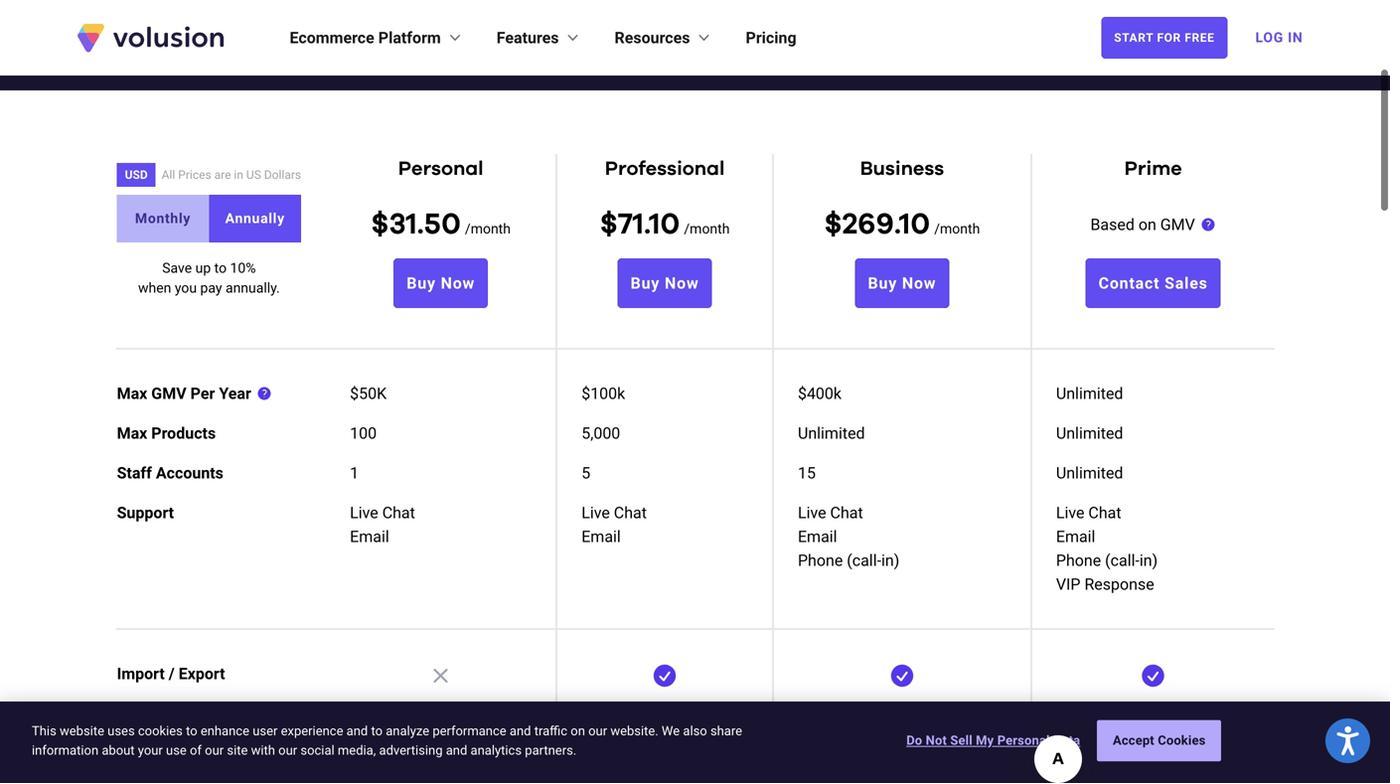 Task type: vqa. For each thing, say whether or not it's contained in the screenshot.
the leftmost a
no



Task type: locate. For each thing, give the bounding box(es) containing it.
email down 5
[[582, 527, 621, 546]]

3 buy from the left
[[868, 274, 898, 293]]

2 now from the left
[[665, 274, 699, 293]]

3 chat from the left
[[831, 503, 863, 522]]

traffic
[[534, 724, 568, 739]]

1 buy now from the left
[[407, 274, 475, 293]]

/month right 71.10
[[684, 221, 730, 237]]

/month inside $ 31.50 /month
[[465, 221, 511, 237]]

(call- inside "live chat email phone (call-in) vip response"
[[1105, 551, 1140, 570]]

0 horizontal spatial on
[[571, 724, 585, 739]]

buy now link down $ 269.10 /month
[[855, 258, 950, 308]]

website.
[[611, 724, 659, 739]]

max up max products
[[117, 384, 147, 403]]

2 horizontal spatial now
[[902, 274, 937, 293]]

1 horizontal spatial $
[[600, 210, 618, 240]]

/
[[169, 665, 175, 683]]

in) inside 'live chat email phone (call-in)'
[[882, 551, 900, 570]]

4 chat from the left
[[1089, 503, 1122, 522]]

2 in) from the left
[[1140, 551, 1158, 570]]

email inside 'live chat email phone (call-in)'
[[798, 527, 838, 546]]

1 horizontal spatial /month
[[684, 221, 730, 237]]

accept cookies
[[1113, 733, 1206, 748]]

1 $ from the left
[[371, 210, 389, 240]]

3 $ from the left
[[825, 210, 842, 240]]

all
[[162, 168, 175, 182]]

(call- for live chat email phone (call-in)
[[847, 551, 882, 570]]

now down $ 269.10 /month
[[902, 274, 937, 293]]

live down 5
[[582, 503, 610, 522]]

1 /month from the left
[[465, 221, 511, 237]]

and left traffic
[[510, 724, 531, 739]]

annually button
[[209, 195, 301, 243]]

2 chat from the left
[[614, 503, 647, 522]]

1 horizontal spatial on
[[1139, 215, 1157, 234]]

contact sales
[[1099, 274, 1208, 293]]

1 vertical spatial gmv
[[151, 384, 187, 403]]

our left website.
[[589, 724, 607, 739]]

$50k
[[350, 384, 387, 403]]

start for free link
[[1102, 17, 1228, 59]]

/month inside $ 269.10 /month
[[935, 221, 980, 237]]

1 vertical spatial on
[[571, 724, 585, 739]]

2 horizontal spatial $
[[825, 210, 842, 240]]

are
[[214, 168, 231, 182]]

1 horizontal spatial (call-
[[1105, 551, 1140, 570]]

1 live from the left
[[350, 503, 378, 522]]

0 horizontal spatial live chat email
[[350, 503, 415, 546]]

chat inside 'live chat email phone (call-in)'
[[831, 503, 863, 522]]

live chat email down 1
[[350, 503, 415, 546]]

0 horizontal spatial in)
[[882, 551, 900, 570]]

3 /month from the left
[[935, 221, 980, 237]]

1 horizontal spatial and
[[446, 743, 467, 758]]

0 horizontal spatial buy now link
[[394, 258, 488, 308]]

phone up vip
[[1056, 551, 1102, 570]]

4 email from the left
[[1056, 527, 1096, 546]]

1 horizontal spatial gmv
[[1161, 215, 1196, 234]]

buy down 269.10 in the top right of the page
[[868, 274, 898, 293]]

buy now for 31.50
[[407, 274, 475, 293]]

resources button
[[615, 26, 714, 50]]

on right traffic
[[571, 724, 585, 739]]

5,000
[[582, 424, 621, 443]]

2 horizontal spatial /month
[[935, 221, 980, 237]]

buy now down $ 269.10 /month
[[868, 274, 937, 293]]

on right "based"
[[1139, 215, 1157, 234]]

2 horizontal spatial buy now
[[868, 274, 937, 293]]

2 horizontal spatial buy
[[868, 274, 898, 293]]

2 buy from the left
[[631, 274, 660, 293]]

based on gmv
[[1091, 215, 1196, 234]]

import
[[117, 665, 165, 683]]

1 (call- from the left
[[847, 551, 882, 570]]

start for free
[[1115, 31, 1215, 45]]

not
[[926, 733, 947, 748]]

live up vip
[[1056, 503, 1085, 522]]

max
[[117, 384, 147, 403], [117, 424, 147, 443]]

0 vertical spatial personal
[[398, 159, 484, 179]]

live down 1
[[350, 503, 378, 522]]

2 (call- from the left
[[1105, 551, 1140, 570]]

0 horizontal spatial buy now
[[407, 274, 475, 293]]

1 vertical spatial max
[[117, 424, 147, 443]]

0 horizontal spatial buy
[[407, 274, 436, 293]]

now for 31.50
[[441, 274, 475, 293]]

phone up your
[[117, 708, 163, 727]]

/month right 269.10 in the top right of the page
[[935, 221, 980, 237]]

0 horizontal spatial /month
[[465, 221, 511, 237]]

1 buy now link from the left
[[394, 258, 488, 308]]

live chat email phone (call-in)
[[798, 503, 900, 570]]

1 horizontal spatial buy now
[[631, 274, 699, 293]]

0 horizontal spatial (call-
[[847, 551, 882, 570]]

1 horizontal spatial in)
[[1140, 551, 1158, 570]]

to up the media,
[[371, 724, 383, 739]]

monthly
[[135, 210, 191, 227]]

phone inside "live chat email phone (call-in) vip response"
[[1056, 551, 1102, 570]]

phone
[[798, 551, 843, 570], [1056, 551, 1102, 570], [117, 708, 163, 727]]

unlimited for $400k
[[1056, 384, 1124, 403]]

uses
[[108, 724, 135, 739]]

buy
[[407, 274, 436, 293], [631, 274, 660, 293], [868, 274, 898, 293]]

(call- inside 'live chat email phone (call-in)'
[[847, 551, 882, 570]]

crm
[[117, 752, 151, 771]]

max for max gmv per year
[[117, 384, 147, 403]]

buy now link down $ 31.50 /month
[[394, 258, 488, 308]]

analyze
[[386, 724, 430, 739]]

ecommerce platform
[[290, 28, 441, 47]]

and
[[347, 724, 368, 739], [510, 724, 531, 739], [446, 743, 467, 758]]

accept cookies button
[[1098, 720, 1222, 762]]

accounts
[[156, 464, 224, 483]]

personal up $ 31.50 /month
[[398, 159, 484, 179]]

experience
[[281, 724, 343, 739]]

(call-
[[847, 551, 882, 570], [1105, 551, 1140, 570]]

0 vertical spatial gmv
[[1161, 215, 1196, 234]]

live chat email
[[350, 503, 415, 546], [582, 503, 647, 546]]

0 horizontal spatial now
[[441, 274, 475, 293]]

max for max products
[[117, 424, 147, 443]]

import / export
[[117, 665, 225, 683]]

features
[[497, 28, 559, 47]]

of
[[190, 743, 202, 758]]

4 live from the left
[[1056, 503, 1085, 522]]

2 max from the top
[[117, 424, 147, 443]]

website
[[60, 724, 104, 739]]

1 horizontal spatial now
[[665, 274, 699, 293]]

this
[[32, 724, 56, 739]]

personal right the 'my'
[[998, 733, 1050, 748]]

in) inside "live chat email phone (call-in) vip response"
[[1140, 551, 1158, 570]]

media,
[[338, 743, 376, 758]]

to inside save up to 10% when you pay annually.
[[214, 260, 227, 276]]

unlimited for unlimited
[[1056, 424, 1124, 443]]

max products
[[117, 424, 216, 443]]

email up vip
[[1056, 527, 1096, 546]]

email down 15
[[798, 527, 838, 546]]

in) for live chat email phone (call-in) vip response
[[1140, 551, 1158, 570]]

and down "performance"
[[446, 743, 467, 758]]

$ for 71.10
[[600, 210, 618, 240]]

on inside this website uses cookies to enhance user experience and to analyze performance and traffic on our website. we also share information about your use of our site with our social media, advertising and analytics partners.
[[571, 724, 585, 739]]

3 now from the left
[[902, 274, 937, 293]]

2 $ from the left
[[600, 210, 618, 240]]

personal
[[398, 159, 484, 179], [998, 733, 1050, 748]]

buy now link for 269.10
[[855, 258, 950, 308]]

and up the media,
[[347, 724, 368, 739]]

when
[[138, 280, 171, 296]]

gmv
[[1161, 215, 1196, 234], [151, 384, 187, 403]]

/month inside $ 71.10 /month
[[684, 221, 730, 237]]

analytics
[[471, 743, 522, 758]]

live down 15
[[798, 503, 827, 522]]

phone down 15
[[798, 551, 843, 570]]

1 now from the left
[[441, 274, 475, 293]]

2 horizontal spatial phone
[[1056, 551, 1102, 570]]

1 in) from the left
[[882, 551, 900, 570]]

1 horizontal spatial live chat email
[[582, 503, 647, 546]]

pricing
[[746, 28, 797, 47]]

1 horizontal spatial buy now link
[[618, 258, 712, 308]]

0 horizontal spatial gmv
[[151, 384, 187, 403]]

3 live from the left
[[798, 503, 827, 522]]

gmv left per
[[151, 384, 187, 403]]

now down $ 71.10 /month
[[665, 274, 699, 293]]

0 vertical spatial max
[[117, 384, 147, 403]]

you
[[175, 280, 197, 296]]

contact
[[1099, 274, 1160, 293]]

to up of
[[186, 724, 197, 739]]

this website uses cookies to enhance user experience and to analyze performance and traffic on our website. we also share information about your use of our site with our social media, advertising and analytics partners.
[[32, 724, 743, 758]]

buy now link for 31.50
[[394, 258, 488, 308]]

buy now for 71.10
[[631, 274, 699, 293]]

(call- for live chat email phone (call-in) vip response
[[1105, 551, 1140, 570]]

2 buy now link from the left
[[618, 258, 712, 308]]

phone inside 'live chat email phone (call-in)'
[[798, 551, 843, 570]]

gmv up sales
[[1161, 215, 1196, 234]]

unlimited
[[1056, 384, 1124, 403], [798, 424, 865, 443], [1056, 424, 1124, 443], [1056, 464, 1124, 483]]

privacy alert dialog
[[0, 702, 1391, 783]]

2 horizontal spatial our
[[589, 724, 607, 739]]

live chat email phone (call-in) vip response
[[1056, 503, 1158, 594]]

in)
[[882, 551, 900, 570], [1140, 551, 1158, 570]]

sell
[[951, 733, 973, 748]]

100
[[350, 424, 377, 443]]

269.10
[[842, 210, 931, 240]]

buy for 71.10
[[631, 274, 660, 293]]

1 horizontal spatial to
[[214, 260, 227, 276]]

buy now down $ 71.10 /month
[[631, 274, 699, 293]]

1 max from the top
[[117, 384, 147, 403]]

buy down 31.50
[[407, 274, 436, 293]]

now
[[441, 274, 475, 293], [665, 274, 699, 293], [902, 274, 937, 293]]

in) for live chat email phone (call-in)
[[882, 551, 900, 570]]

buy down 71.10
[[631, 274, 660, 293]]

$ for 269.10
[[825, 210, 842, 240]]

0 horizontal spatial our
[[205, 743, 224, 758]]

live chat email down 5
[[582, 503, 647, 546]]

buy now link down $ 71.10 /month
[[618, 258, 712, 308]]

sales
[[1165, 274, 1208, 293]]

email down 1
[[350, 527, 389, 546]]

for
[[1157, 31, 1182, 45]]

personal inside button
[[998, 733, 1050, 748]]

prices
[[178, 168, 211, 182]]

2 buy now from the left
[[631, 274, 699, 293]]

on
[[1139, 215, 1157, 234], [571, 724, 585, 739]]

0 horizontal spatial $
[[371, 210, 389, 240]]

buy now
[[407, 274, 475, 293], [631, 274, 699, 293], [868, 274, 937, 293]]

to right 'up'
[[214, 260, 227, 276]]

orders
[[166, 708, 215, 727]]

1 horizontal spatial phone
[[798, 551, 843, 570]]

log in link
[[1244, 16, 1316, 60]]

buy now down $ 31.50 /month
[[407, 274, 475, 293]]

1 horizontal spatial personal
[[998, 733, 1050, 748]]

/month right 31.50
[[465, 221, 511, 237]]

$ for 31.50
[[371, 210, 389, 240]]

3 buy now link from the left
[[855, 258, 950, 308]]

1 vertical spatial personal
[[998, 733, 1050, 748]]

unlimited for 15
[[1056, 464, 1124, 483]]

now down $ 31.50 /month
[[441, 274, 475, 293]]

email
[[350, 527, 389, 546], [582, 527, 621, 546], [798, 527, 838, 546], [1056, 527, 1096, 546]]

3 email from the left
[[798, 527, 838, 546]]

share
[[711, 724, 743, 739]]

2 horizontal spatial buy now link
[[855, 258, 950, 308]]

0 vertical spatial on
[[1139, 215, 1157, 234]]

1 buy from the left
[[407, 274, 436, 293]]

our right of
[[205, 743, 224, 758]]

1 horizontal spatial buy
[[631, 274, 660, 293]]

our right with
[[278, 743, 297, 758]]

live inside 'live chat email phone (call-in)'
[[798, 503, 827, 522]]

/month for 71.10
[[684, 221, 730, 237]]

2 /month from the left
[[684, 221, 730, 237]]

max up the staff
[[117, 424, 147, 443]]

0 horizontal spatial personal
[[398, 159, 484, 179]]

3 buy now from the left
[[868, 274, 937, 293]]

response
[[1085, 575, 1155, 594]]

0 horizontal spatial to
[[186, 724, 197, 739]]

do not sell my personal data
[[907, 733, 1081, 748]]



Task type: describe. For each thing, give the bounding box(es) containing it.
information
[[32, 743, 99, 758]]

log in
[[1256, 29, 1304, 46]]

pay
[[200, 280, 222, 296]]

site
[[227, 743, 248, 758]]

max gmv per year
[[117, 384, 251, 403]]

phone for live chat email phone (call-in) vip response
[[1056, 551, 1102, 570]]

2 live from the left
[[582, 503, 610, 522]]

now for 269.10
[[902, 274, 937, 293]]

based
[[1091, 215, 1135, 234]]

support
[[117, 503, 174, 522]]

per
[[191, 384, 215, 403]]

$ 71.10 /month
[[600, 210, 730, 240]]

data
[[1054, 733, 1081, 748]]

with
[[251, 743, 275, 758]]

social
[[301, 743, 335, 758]]

ecommerce
[[290, 28, 375, 47]]

user
[[253, 724, 278, 739]]

live inside "live chat email phone (call-in) vip response"
[[1056, 503, 1085, 522]]

/month for 31.50
[[465, 221, 511, 237]]

/month for 269.10
[[935, 221, 980, 237]]

71.10
[[618, 210, 680, 240]]

5
[[582, 464, 591, 483]]

vip
[[1056, 575, 1081, 594]]

dollars
[[264, 168, 301, 182]]

phone for live chat email phone (call-in)
[[798, 551, 843, 570]]

buy for 31.50
[[407, 274, 436, 293]]

export
[[179, 665, 225, 683]]

products
[[151, 424, 216, 443]]

ecommerce platform button
[[290, 26, 465, 50]]

buy for 269.10
[[868, 274, 898, 293]]

cookies
[[1158, 733, 1206, 748]]

my
[[976, 733, 994, 748]]

staff
[[117, 464, 152, 483]]

in
[[1288, 29, 1304, 46]]

1
[[350, 464, 359, 483]]

10%
[[230, 260, 256, 276]]

buy now for 269.10
[[868, 274, 937, 293]]

features button
[[497, 26, 583, 50]]

2 horizontal spatial to
[[371, 724, 383, 739]]

email inside "live chat email phone (call-in) vip response"
[[1056, 527, 1096, 546]]

annually
[[225, 210, 285, 227]]

all prices are in us dollars
[[162, 168, 301, 182]]

resources
[[615, 28, 690, 47]]

31.50
[[389, 210, 461, 240]]

free
[[1185, 31, 1215, 45]]

start
[[1115, 31, 1154, 45]]

business
[[860, 159, 945, 179]]

enhance
[[201, 724, 250, 739]]

in
[[234, 168, 244, 182]]

phone orders
[[117, 708, 215, 727]]

1 horizontal spatial our
[[278, 743, 297, 758]]

do not sell my personal data button
[[907, 721, 1081, 761]]

$100k
[[582, 384, 625, 403]]

2 horizontal spatial and
[[510, 724, 531, 739]]

1 live chat email from the left
[[350, 503, 415, 546]]

15
[[798, 464, 816, 483]]

$ 269.10 /month
[[825, 210, 980, 240]]

usd
[[125, 168, 148, 182]]

contact sales link
[[1086, 258, 1221, 308]]

up
[[195, 260, 211, 276]]

1 email from the left
[[350, 527, 389, 546]]

your
[[138, 743, 163, 758]]

2 email from the left
[[582, 527, 621, 546]]

buy now link for 71.10
[[618, 258, 712, 308]]

year
[[219, 384, 251, 403]]

1 chat from the left
[[382, 503, 415, 522]]

annually.
[[226, 280, 280, 296]]

monthly button
[[117, 195, 209, 243]]

2 live chat email from the left
[[582, 503, 647, 546]]

open accessibe: accessibility options, statement and help image
[[1337, 727, 1359, 756]]

prime
[[1125, 159, 1183, 179]]

$400k
[[798, 384, 842, 403]]

now for 71.10
[[665, 274, 699, 293]]

us
[[246, 168, 261, 182]]

staff accounts
[[117, 464, 224, 483]]

0 horizontal spatial phone
[[117, 708, 163, 727]]

log
[[1256, 29, 1284, 46]]

$ 31.50 /month
[[371, 210, 511, 240]]

also
[[683, 724, 707, 739]]

0 horizontal spatial and
[[347, 724, 368, 739]]

save
[[162, 260, 192, 276]]

accept
[[1113, 733, 1155, 748]]

partners.
[[525, 743, 577, 758]]

chat inside "live chat email phone (call-in) vip response"
[[1089, 503, 1122, 522]]

we
[[662, 724, 680, 739]]



